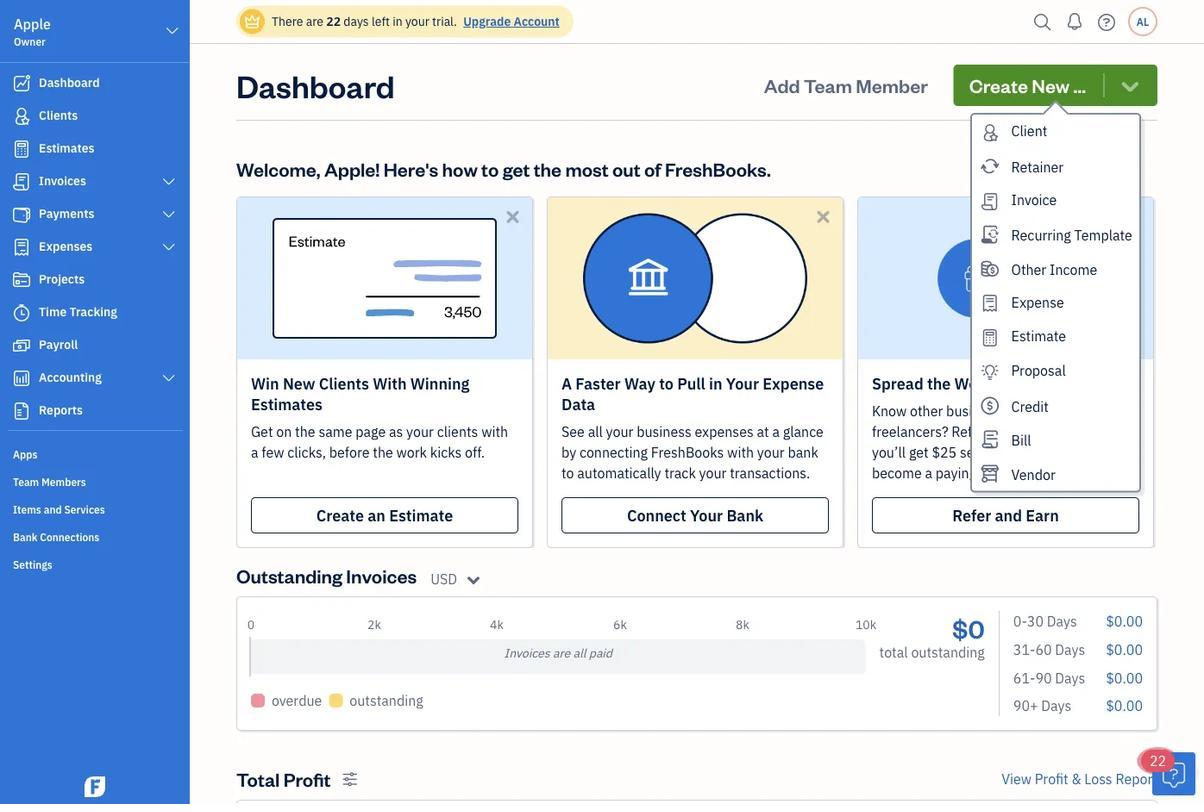 Task type: locate. For each thing, give the bounding box(es) containing it.
are for there
[[306, 13, 323, 29]]

expenses
[[695, 423, 754, 441]]

dashboard down there
[[236, 65, 395, 106]]

loss
[[1084, 771, 1112, 789]]

credit
[[1007, 444, 1043, 462]]

freshbooks up when
[[1039, 423, 1112, 441]]

…
[[1073, 73, 1086, 97]]

1 horizontal spatial with
[[727, 444, 754, 462]]

profit left total profit filters "image"
[[283, 767, 331, 792]]

estimates
[[39, 140, 94, 156], [251, 394, 323, 414]]

all
[[588, 423, 603, 441], [573, 646, 586, 662]]

0 vertical spatial outstanding
[[911, 644, 985, 662]]

1 horizontal spatial team
[[804, 73, 852, 97]]

glance
[[783, 423, 824, 441]]

and down credit button
[[1116, 423, 1139, 441]]

how
[[442, 157, 478, 181]]

2 vertical spatial a
[[925, 464, 932, 483]]

with up off.
[[481, 423, 508, 441]]

$0.00 link right 61-90 days
[[1106, 669, 1143, 687]]

$25 up or
[[1056, 373, 1084, 394]]

0 horizontal spatial bank
[[13, 530, 37, 544]]

0 horizontal spatial outstanding
[[350, 692, 423, 710]]

estimate image
[[11, 141, 32, 158]]

they
[[1083, 444, 1111, 462]]

1 horizontal spatial dismiss image
[[813, 207, 833, 227]]

1 horizontal spatial estimates
[[251, 394, 323, 414]]

1 horizontal spatial $25
[[1056, 373, 1084, 394]]

proposal
[[1011, 362, 1066, 380]]

0 vertical spatial in
[[393, 13, 402, 29]]

dismiss image
[[1124, 207, 1144, 227]]

0 vertical spatial create
[[969, 73, 1028, 97]]

1 horizontal spatial create
[[969, 73, 1028, 97]]

project image
[[11, 272, 32, 289]]

2 vertical spatial chevron large down image
[[161, 372, 177, 386]]

1 vertical spatial estimates
[[251, 394, 323, 414]]

0 vertical spatial new
[[1032, 73, 1070, 97]]

1 horizontal spatial get
[[1027, 373, 1053, 394]]

1 dismiss image from the left
[[503, 207, 523, 227]]

days for 0-30 days
[[1047, 613, 1077, 631]]

days right 90
[[1055, 669, 1085, 687]]

0-30 days
[[1013, 613, 1077, 631]]

1 vertical spatial chevron large down image
[[161, 241, 177, 254]]

timer image
[[11, 304, 32, 322]]

$0.00 link up report
[[1106, 697, 1143, 715]]

estimate button
[[972, 320, 1139, 354]]

and up "credit"
[[996, 373, 1024, 394]]

1 horizontal spatial 22
[[1150, 753, 1166, 771]]

out
[[612, 157, 640, 181]]

to inside 'spread the word and get $25 know other business owners or freelancers? refer them to freshbooks and you'll get $25 service credit when they become a paying subscriber.'
[[1024, 423, 1036, 441]]

0 horizontal spatial dashboard
[[39, 75, 100, 91]]

here's
[[384, 157, 438, 181]]

&
[[1072, 771, 1081, 789]]

pull
[[677, 373, 705, 394]]

1 vertical spatial all
[[573, 646, 586, 662]]

freshbooks inside a faster way to pull in your expense data see all your business expenses at a glance by connecting freshbooks with your bank to automatically track your transactions.
[[651, 444, 724, 462]]

1 vertical spatial new
[[283, 373, 315, 394]]

1 horizontal spatial new
[[1032, 73, 1070, 97]]

freshbooks.
[[665, 157, 771, 181]]

1 horizontal spatial business
[[946, 402, 1001, 420]]

get up "credit"
[[1027, 373, 1053, 394]]

with
[[481, 423, 508, 441], [727, 444, 754, 462]]

chevron large down image left crown image
[[164, 21, 180, 41]]

0 vertical spatial are
[[306, 13, 323, 29]]

1 chevron large down image from the top
[[161, 175, 177, 189]]

new right win at the left top of page
[[283, 373, 315, 394]]

bank connections link
[[4, 524, 185, 549]]

estimates down "clients" 'link'
[[39, 140, 94, 156]]

chevron large down image up 'payments' link
[[161, 175, 177, 189]]

chart image
[[11, 370, 32, 387]]

get right 'how'
[[503, 157, 530, 181]]

clients inside win new clients with winning estimates get on the same page as your clients with a few clicks, before the work kicks off.
[[319, 373, 369, 394]]

1 horizontal spatial estimate
[[1011, 327, 1066, 346]]

0 vertical spatial business
[[946, 402, 1001, 420]]

2 chevron large down image from the top
[[161, 208, 177, 222]]

1 horizontal spatial expense
[[1011, 293, 1064, 311]]

estimate
[[1011, 327, 1066, 346], [389, 505, 453, 526]]

total profit filters image
[[342, 772, 358, 788]]

and left earn
[[995, 505, 1022, 526]]

create
[[969, 73, 1028, 97], [316, 505, 364, 526]]

outstanding invoices
[[236, 564, 417, 588]]

new left …
[[1032, 73, 1070, 97]]

estimate up proposal
[[1011, 327, 1066, 346]]

1 horizontal spatial freshbooks
[[1039, 423, 1112, 441]]

dashboard inside main element
[[39, 75, 100, 91]]

$25 up paying
[[932, 444, 957, 462]]

income
[[1050, 260, 1097, 278]]

a inside a faster way to pull in your expense data see all your business expenses at a glance by connecting freshbooks with your bank to automatically track your transactions.
[[772, 423, 780, 441]]

a right at
[[772, 423, 780, 441]]

estimates up on
[[251, 394, 323, 414]]

upgrade account link
[[460, 13, 560, 29]]

1 vertical spatial a
[[251, 444, 258, 462]]

0 horizontal spatial get
[[503, 157, 530, 181]]

a for your
[[772, 423, 780, 441]]

6k
[[613, 617, 627, 633]]

0 horizontal spatial business
[[637, 423, 691, 441]]

to right 'how'
[[481, 157, 499, 181]]

$0.00 for 31-60 days
[[1106, 641, 1143, 659]]

0 vertical spatial all
[[588, 423, 603, 441]]

invoice image
[[11, 173, 32, 191]]

$0.00 for 0-30 days
[[1106, 613, 1143, 631]]

trial.
[[432, 13, 457, 29]]

0 vertical spatial team
[[804, 73, 852, 97]]

1 horizontal spatial profit
[[1035, 771, 1068, 789]]

1 vertical spatial refer
[[952, 505, 991, 526]]

the up other
[[927, 373, 951, 394]]

business up track
[[637, 423, 691, 441]]

welcome, apple! here's how to get the most out of freshbooks.
[[236, 157, 771, 181]]

estimate inside button
[[1011, 327, 1066, 346]]

retainer button
[[972, 149, 1139, 183]]

0 vertical spatial clients
[[39, 107, 78, 123]]

paid
[[589, 646, 612, 662]]

settings link
[[4, 551, 185, 577]]

are left paid
[[553, 646, 570, 662]]

data
[[561, 394, 595, 414]]

on
[[276, 423, 292, 441]]

in right pull
[[709, 373, 722, 394]]

team right add
[[804, 73, 852, 97]]

automatically
[[577, 464, 661, 483]]

all inside a faster way to pull in your expense data see all your business expenses at a glance by connecting freshbooks with your bank to automatically track your transactions.
[[588, 423, 603, 441]]

10k
[[855, 617, 876, 633]]

1 horizontal spatial clients
[[319, 373, 369, 394]]

get left on
[[251, 423, 273, 441]]

all left paid
[[573, 646, 586, 662]]

1 $0.00 from the top
[[1106, 613, 1143, 631]]

clients inside 'link'
[[39, 107, 78, 123]]

0 vertical spatial your
[[726, 373, 759, 394]]

to down owners
[[1024, 423, 1036, 441]]

team members
[[13, 475, 86, 489]]

outstanding down 2k
[[350, 692, 423, 710]]

1 vertical spatial bank
[[13, 530, 37, 544]]

outstanding right total
[[911, 644, 985, 662]]

2 vertical spatial invoices
[[504, 646, 550, 662]]

expense inside button
[[1011, 293, 1064, 311]]

2 dismiss image from the left
[[813, 207, 833, 227]]

0 vertical spatial estimates
[[39, 140, 94, 156]]

1 vertical spatial create
[[316, 505, 364, 526]]

members
[[41, 475, 86, 489]]

0 horizontal spatial with
[[481, 423, 508, 441]]

payroll link
[[4, 330, 185, 361]]

1 horizontal spatial are
[[553, 646, 570, 662]]

0 vertical spatial estimate
[[1011, 327, 1066, 346]]

chevron large down image
[[164, 21, 180, 41], [161, 241, 177, 254]]

chevron large down image down invoices link
[[161, 208, 177, 222]]

invoices up 2k
[[346, 564, 417, 588]]

clients
[[437, 423, 478, 441]]

your up connecting
[[606, 423, 633, 441]]

1 vertical spatial get
[[909, 444, 929, 462]]

get inside win new clients with winning estimates get on the same page as your clients with a few clicks, before the work kicks off.
[[251, 423, 273, 441]]

clients left with
[[319, 373, 369, 394]]

1 vertical spatial in
[[709, 373, 722, 394]]

0 horizontal spatial estimates
[[39, 140, 94, 156]]

get
[[1027, 373, 1053, 394], [251, 423, 273, 441]]

bank down items
[[13, 530, 37, 544]]

reports
[[39, 402, 83, 418]]

0 horizontal spatial create
[[316, 505, 364, 526]]

total profit
[[236, 767, 331, 792]]

1 vertical spatial your
[[690, 505, 723, 526]]

$0.00 up report
[[1106, 697, 1143, 715]]

4 $0.00 from the top
[[1106, 697, 1143, 715]]

invoices for invoices are all paid
[[504, 646, 550, 662]]

create an estimate link
[[251, 498, 518, 534]]

4 $0.00 link from the top
[[1106, 697, 1143, 715]]

refer and earn
[[952, 505, 1059, 526]]

0 vertical spatial get
[[1027, 373, 1053, 394]]

0 horizontal spatial invoices
[[39, 173, 86, 189]]

0 horizontal spatial are
[[306, 13, 323, 29]]

0 horizontal spatial team
[[13, 475, 39, 489]]

dismiss image for win new clients with winning estimates
[[503, 207, 523, 227]]

0 horizontal spatial 22
[[326, 13, 341, 29]]

1 vertical spatial chevron large down image
[[161, 208, 177, 222]]

chevron large down image down 'payments' link
[[161, 241, 177, 254]]

new inside dropdown button
[[1032, 73, 1070, 97]]

chevron large down image up reports link
[[161, 372, 177, 386]]

other
[[1011, 260, 1046, 278]]

$0.00 right 61-90 days
[[1106, 669, 1143, 687]]

create left the an
[[316, 505, 364, 526]]

the inside 'spread the word and get $25 know other business owners or freelancers? refer them to freshbooks and you'll get $25 service credit when they become a paying subscriber.'
[[927, 373, 951, 394]]

1 vertical spatial 22
[[1150, 753, 1166, 771]]

1 vertical spatial outstanding
[[350, 692, 423, 710]]

new inside win new clients with winning estimates get on the same page as your clients with a few clicks, before the work kicks off.
[[283, 373, 315, 394]]

3 chevron large down image from the top
[[161, 372, 177, 386]]

apps link
[[4, 441, 185, 467]]

0-
[[1013, 613, 1027, 631]]

add
[[764, 73, 800, 97]]

outstanding
[[911, 644, 985, 662], [350, 692, 423, 710]]

expense down 'other'
[[1011, 293, 1064, 311]]

apple
[[14, 15, 51, 33]]

chevron large down image
[[161, 175, 177, 189], [161, 208, 177, 222], [161, 372, 177, 386]]

invoices left paid
[[504, 646, 550, 662]]

recurring
[[1011, 226, 1071, 244]]

chevron large down image for invoices
[[161, 175, 177, 189]]

0 horizontal spatial $25
[[932, 444, 957, 462]]

track
[[664, 464, 696, 483]]

0 horizontal spatial profit
[[283, 767, 331, 792]]

vendor button
[[972, 457, 1139, 491]]

a for get
[[251, 444, 258, 462]]

1 horizontal spatial all
[[588, 423, 603, 441]]

1 horizontal spatial outstanding
[[911, 644, 985, 662]]

refer up service on the right bottom
[[952, 423, 985, 441]]

invoices are all paid
[[504, 646, 612, 662]]

0 vertical spatial freshbooks
[[1039, 423, 1112, 441]]

a left paying
[[925, 464, 932, 483]]

or
[[1053, 402, 1066, 420]]

in for pull
[[709, 373, 722, 394]]

0 vertical spatial chevron large down image
[[161, 175, 177, 189]]

0 vertical spatial bank
[[727, 505, 763, 526]]

there are 22 days left in your trial. upgrade account
[[272, 13, 560, 29]]

your down track
[[690, 505, 723, 526]]

new for win
[[283, 373, 315, 394]]

chevrondown image
[[1118, 73, 1142, 97]]

$0.00 link right 31-60 days
[[1106, 641, 1143, 659]]

as
[[389, 423, 403, 441]]

1 $0.00 link from the top
[[1106, 613, 1143, 631]]

0 vertical spatial with
[[481, 423, 508, 441]]

$0.00 right 0-30 days
[[1106, 613, 1143, 631]]

22 inside 'dropdown button'
[[1150, 753, 1166, 771]]

refer and earn link
[[872, 498, 1139, 534]]

0 horizontal spatial in
[[393, 13, 402, 29]]

0 horizontal spatial new
[[283, 373, 315, 394]]

1 vertical spatial with
[[727, 444, 754, 462]]

1 horizontal spatial a
[[772, 423, 780, 441]]

Currency field
[[431, 569, 488, 590]]

client image
[[11, 108, 32, 125]]

2 $0.00 link from the top
[[1106, 641, 1143, 659]]

report image
[[11, 403, 32, 420]]

refer down paying
[[952, 505, 991, 526]]

days down 61-90 days
[[1041, 697, 1071, 715]]

0 vertical spatial invoices
[[39, 173, 86, 189]]

days right 30
[[1047, 613, 1077, 631]]

22 right loss
[[1150, 753, 1166, 771]]

0 vertical spatial refer
[[952, 423, 985, 441]]

in inside a faster way to pull in your expense data see all your business expenses at a glance by connecting freshbooks with your bank to automatically track your transactions.
[[709, 373, 722, 394]]

0 vertical spatial a
[[772, 423, 780, 441]]

with down expenses
[[727, 444, 754, 462]]

$0.00 right 31-60 days
[[1106, 641, 1143, 659]]

invoices up payments
[[39, 173, 86, 189]]

are right there
[[306, 13, 323, 29]]

freshbooks up track
[[651, 444, 724, 462]]

invoice button
[[972, 183, 1139, 218]]

all right see
[[588, 423, 603, 441]]

0 horizontal spatial all
[[573, 646, 586, 662]]

dashboard up "clients" 'link'
[[39, 75, 100, 91]]

1 vertical spatial team
[[13, 475, 39, 489]]

1 vertical spatial clients
[[319, 373, 369, 394]]

0 horizontal spatial a
[[251, 444, 258, 462]]

profit left &
[[1035, 771, 1068, 789]]

create up client
[[969, 73, 1028, 97]]

$0.00 link right 0-30 days
[[1106, 613, 1143, 631]]

accounting link
[[4, 363, 185, 394]]

bank down "transactions."
[[727, 505, 763, 526]]

estimates inside win new clients with winning estimates get on the same page as your clients with a few clicks, before the work kicks off.
[[251, 394, 323, 414]]

chevron large down image inside accounting link
[[161, 372, 177, 386]]

1 vertical spatial expense
[[763, 373, 824, 394]]

faster
[[576, 373, 621, 394]]

chevron large down image inside invoices link
[[161, 175, 177, 189]]

chevron large down image for payments
[[161, 208, 177, 222]]

in right left
[[393, 13, 402, 29]]

1 horizontal spatial invoices
[[346, 564, 417, 588]]

chevron large down image inside 'payments' link
[[161, 208, 177, 222]]

business
[[946, 402, 1001, 420], [637, 423, 691, 441]]

a inside 'spread the word and get $25 know other business owners or freelancers? refer them to freshbooks and you'll get $25 service credit when they become a paying subscriber.'
[[925, 464, 932, 483]]

credit button
[[972, 389, 1139, 423]]

bill
[[1011, 432, 1031, 450]]

create inside dropdown button
[[969, 73, 1028, 97]]

a faster way to pull in your expense data see all your business expenses at a glance by connecting freshbooks with your bank to automatically track your transactions.
[[561, 373, 824, 483]]

account
[[514, 13, 560, 29]]

your up work
[[406, 423, 434, 441]]

3 $0.00 link from the top
[[1106, 669, 1143, 687]]

go to help image
[[1093, 9, 1120, 35]]

$0.00 for 90+ days
[[1106, 697, 1143, 715]]

1 horizontal spatial in
[[709, 373, 722, 394]]

3 $0.00 from the top
[[1106, 669, 1143, 687]]

subscriber.
[[980, 464, 1048, 483]]

$0.00 for 61-90 days
[[1106, 669, 1143, 687]]

with inside win new clients with winning estimates get on the same page as your clients with a few clicks, before the work kicks off.
[[481, 423, 508, 441]]

create for create new …
[[969, 73, 1028, 97]]

0 horizontal spatial freshbooks
[[651, 444, 724, 462]]

90
[[1035, 669, 1052, 687]]

outstanding inside $0 total outstanding
[[911, 644, 985, 662]]

settings
[[13, 558, 52, 572]]

invoices inside main element
[[39, 173, 86, 189]]

0 horizontal spatial clients
[[39, 107, 78, 123]]

few
[[262, 444, 284, 462]]

0 vertical spatial get
[[503, 157, 530, 181]]

your right pull
[[726, 373, 759, 394]]

clients right "client" image in the top left of the page
[[39, 107, 78, 123]]

are
[[306, 13, 323, 29], [553, 646, 570, 662]]

0 horizontal spatial estimate
[[389, 505, 453, 526]]

0 horizontal spatial get
[[251, 423, 273, 441]]

1 vertical spatial business
[[637, 423, 691, 441]]

your right track
[[699, 464, 727, 483]]

team down apps
[[13, 475, 39, 489]]

the left most
[[534, 157, 562, 181]]

the up clicks,
[[295, 423, 315, 441]]

profit inside "link"
[[1035, 771, 1068, 789]]

2 $0.00 from the top
[[1106, 641, 1143, 659]]

1 vertical spatial $25
[[932, 444, 957, 462]]

a left few
[[251, 444, 258, 462]]

create new …
[[969, 73, 1086, 97]]

dismiss image
[[503, 207, 523, 227], [813, 207, 833, 227]]

$0.00 link for 61-90 days
[[1106, 669, 1143, 687]]

1 horizontal spatial your
[[726, 373, 759, 394]]

0 vertical spatial expense
[[1011, 293, 1064, 311]]

22 left "days"
[[326, 13, 341, 29]]

a inside win new clients with winning estimates get on the same page as your clients with a few clicks, before the work kicks off.
[[251, 444, 258, 462]]

your up "transactions."
[[757, 444, 785, 462]]

0 horizontal spatial expense
[[763, 373, 824, 394]]

estimate right the an
[[389, 505, 453, 526]]

get down freelancers?
[[909, 444, 929, 462]]

and right items
[[44, 503, 62, 517]]

1 vertical spatial are
[[553, 646, 570, 662]]

business down word
[[946, 402, 1001, 420]]

days right 60
[[1055, 641, 1085, 659]]

0 vertical spatial 22
[[326, 13, 341, 29]]

resource center badge image
[[1152, 753, 1195, 796]]

expense up glance
[[763, 373, 824, 394]]

1 vertical spatial freshbooks
[[651, 444, 724, 462]]

the down page
[[373, 444, 393, 462]]

1 vertical spatial estimate
[[389, 505, 453, 526]]

to
[[481, 157, 499, 181], [659, 373, 674, 394], [1024, 423, 1036, 441], [561, 464, 574, 483]]



Task type: describe. For each thing, give the bounding box(es) containing it.
see
[[561, 423, 585, 441]]

when
[[1046, 444, 1080, 462]]

90+
[[1013, 697, 1038, 715]]

profit for view
[[1035, 771, 1068, 789]]

total
[[236, 767, 280, 792]]

bank inside main element
[[13, 530, 37, 544]]

$0
[[952, 612, 985, 645]]

2k
[[368, 617, 381, 633]]

earn
[[1026, 505, 1059, 526]]

are for invoices
[[553, 646, 570, 662]]

bill button
[[972, 423, 1139, 457]]

with
[[373, 373, 407, 394]]

most
[[565, 157, 609, 181]]

way
[[624, 373, 655, 394]]

team inside button
[[804, 73, 852, 97]]

connect your bank
[[627, 505, 763, 526]]

0 horizontal spatial your
[[690, 505, 723, 526]]

and inside refer and earn link
[[995, 505, 1022, 526]]

off.
[[465, 444, 485, 462]]

chevron large down image inside "expenses" link
[[161, 241, 177, 254]]

time tracking link
[[4, 298, 185, 329]]

view
[[1002, 771, 1032, 789]]

kicks
[[430, 444, 462, 462]]

team inside main element
[[13, 475, 39, 489]]

work
[[396, 444, 427, 462]]

crown image
[[243, 13, 261, 31]]

chevron large down image for accounting
[[161, 372, 177, 386]]

time tracking
[[39, 304, 117, 320]]

30
[[1027, 613, 1044, 631]]

view profit & loss report
[[1002, 771, 1157, 789]]

notifications image
[[1061, 4, 1088, 39]]

search image
[[1029, 9, 1057, 35]]

$0.00 link for 90+ days
[[1106, 697, 1143, 715]]

services
[[64, 503, 105, 517]]

win
[[251, 373, 279, 394]]

$0.00 link for 0-30 days
[[1106, 613, 1143, 631]]

proposal button
[[972, 354, 1139, 389]]

payments
[[39, 206, 94, 222]]

get inside 'spread the word and get $25 know other business owners or freelancers? refer them to freshbooks and you'll get $25 service credit when they become a paying subscriber.'
[[909, 444, 929, 462]]

usd
[[431, 571, 457, 589]]

al
[[1137, 15, 1149, 28]]

1 horizontal spatial dashboard
[[236, 65, 395, 106]]

upgrade
[[463, 13, 511, 29]]

new for create
[[1032, 73, 1070, 97]]

template
[[1074, 226, 1132, 244]]

your inside win new clients with winning estimates get on the same page as your clients with a few clicks, before the work kicks off.
[[406, 423, 434, 441]]

projects link
[[4, 265, 185, 296]]

dismiss image for a faster way to pull in your expense data
[[813, 207, 833, 227]]

0 vertical spatial $25
[[1056, 373, 1084, 394]]

member
[[856, 73, 928, 97]]

tracking
[[69, 304, 117, 320]]

an
[[368, 505, 385, 526]]

0 vertical spatial chevron large down image
[[164, 21, 180, 41]]

projects
[[39, 271, 85, 287]]

your left trial.
[[405, 13, 429, 29]]

a
[[561, 373, 572, 394]]

clients link
[[4, 101, 185, 132]]

payments link
[[4, 199, 185, 230]]

retainer
[[1011, 158, 1064, 176]]

team members link
[[4, 468, 185, 494]]

estimates inside estimates link
[[39, 140, 94, 156]]

to left pull
[[659, 373, 674, 394]]

of
[[644, 157, 661, 181]]

money image
[[11, 337, 32, 354]]

outstanding
[[236, 564, 342, 588]]

them
[[988, 423, 1020, 441]]

your inside a faster way to pull in your expense data see all your business expenses at a glance by connecting freshbooks with your bank to automatically track your transactions.
[[726, 373, 759, 394]]

owner
[[14, 34, 46, 48]]

31-
[[1013, 641, 1035, 659]]

al button
[[1128, 7, 1157, 36]]

1 horizontal spatial bank
[[727, 505, 763, 526]]

90+ days
[[1013, 697, 1071, 715]]

you'll
[[872, 444, 906, 462]]

same
[[319, 423, 352, 441]]

invoices for invoices
[[39, 173, 86, 189]]

credit
[[1011, 397, 1049, 416]]

page
[[356, 423, 386, 441]]

other income button
[[972, 252, 1139, 286]]

clicks,
[[287, 444, 326, 462]]

1 vertical spatial invoices
[[346, 564, 417, 588]]

business inside a faster way to pull in your expense data see all your business expenses at a glance by connecting freshbooks with your bank to automatically track your transactions.
[[637, 423, 691, 441]]

winning
[[410, 373, 470, 394]]

win new clients with winning estimates get on the same page as your clients with a few clicks, before the work kicks off.
[[251, 373, 508, 462]]

main element
[[0, 0, 233, 805]]

in for left
[[393, 13, 402, 29]]

expense image
[[11, 239, 32, 256]]

recurring template button
[[972, 218, 1139, 252]]

freshbooks inside 'spread the word and get $25 know other business owners or freelancers? refer them to freshbooks and you'll get $25 service credit when they become a paying subscriber.'
[[1039, 423, 1112, 441]]

know
[[872, 402, 907, 420]]

connecting
[[580, 444, 648, 462]]

before
[[329, 444, 370, 462]]

report
[[1116, 771, 1157, 789]]

to down by
[[561, 464, 574, 483]]

expenses link
[[4, 232, 185, 263]]

days for 61-90 days
[[1055, 669, 1085, 687]]

business inside 'spread the word and get $25 know other business owners or freelancers? refer them to freshbooks and you'll get $25 service credit when they become a paying subscriber.'
[[946, 402, 1001, 420]]

add team member
[[764, 73, 928, 97]]

$0.00 link for 31-60 days
[[1106, 641, 1143, 659]]

apple!
[[324, 157, 380, 181]]

8k
[[736, 617, 749, 633]]

get inside 'spread the word and get $25 know other business owners or freelancers? refer them to freshbooks and you'll get $25 service credit when they become a paying subscriber.'
[[1027, 373, 1053, 394]]

client
[[1011, 122, 1047, 140]]

payment image
[[11, 206, 32, 223]]

freshbooks image
[[81, 777, 109, 798]]

become
[[872, 464, 922, 483]]

by
[[561, 444, 576, 462]]

expense inside a faster way to pull in your expense data see all your business expenses at a glance by connecting freshbooks with your bank to automatically track your transactions.
[[763, 373, 824, 394]]

$0 total outstanding
[[879, 612, 985, 662]]

with inside a faster way to pull in your expense data see all your business expenses at a glance by connecting freshbooks with your bank to automatically track your transactions.
[[727, 444, 754, 462]]

connections
[[40, 530, 99, 544]]

refer inside 'spread the word and get $25 know other business owners or freelancers? refer them to freshbooks and you'll get $25 service credit when they become a paying subscriber.'
[[952, 423, 985, 441]]

days for 31-60 days
[[1055, 641, 1085, 659]]

items and services link
[[4, 496, 185, 522]]

61-
[[1013, 669, 1035, 687]]

apple owner
[[14, 15, 51, 48]]

create new … button
[[954, 65, 1157, 106]]

create for create an estimate
[[316, 505, 364, 526]]

and inside items and services link
[[44, 503, 62, 517]]

dashboard image
[[11, 75, 32, 92]]

expenses
[[39, 238, 93, 254]]

word
[[954, 373, 993, 394]]

left
[[372, 13, 390, 29]]

dashboard link
[[4, 68, 185, 99]]

overdue
[[272, 692, 322, 710]]

profit for total
[[283, 767, 331, 792]]

0
[[247, 617, 255, 633]]



Task type: vqa. For each thing, say whether or not it's contained in the screenshot.


